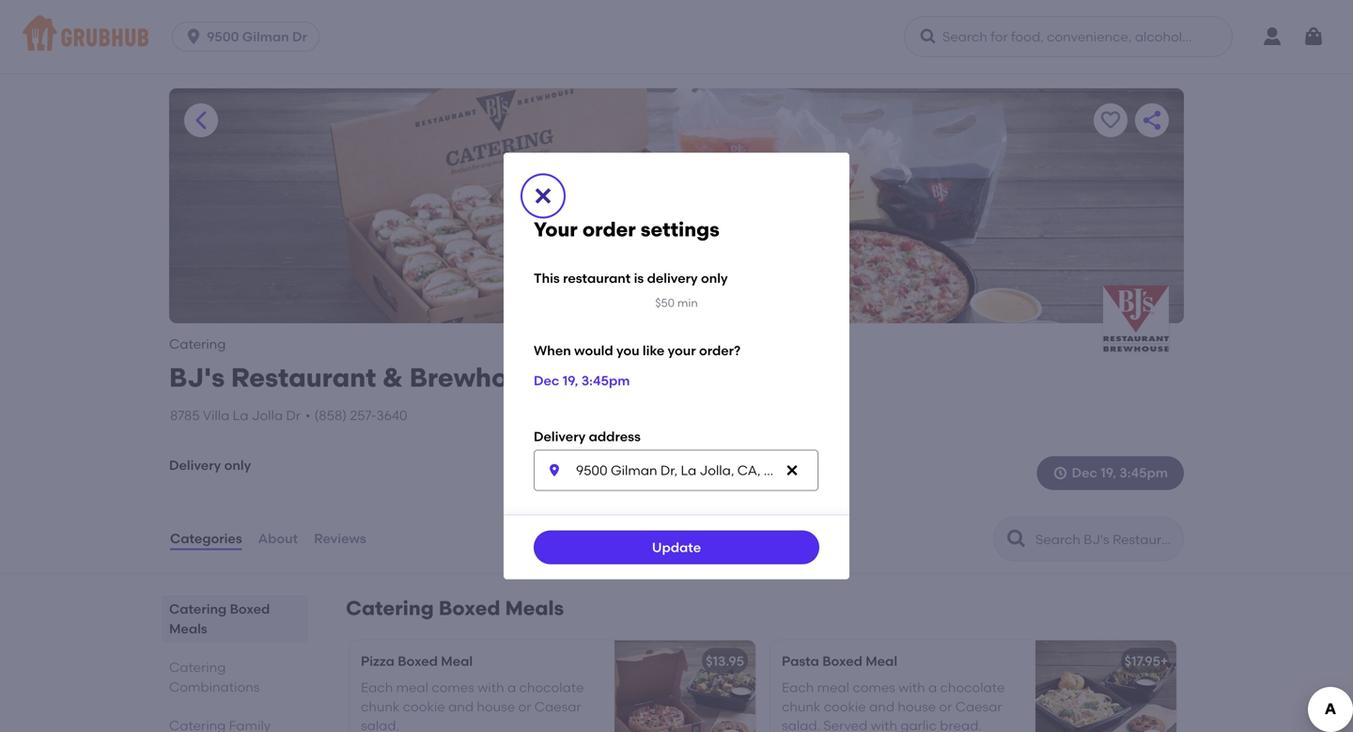 Task type: describe. For each thing, give the bounding box(es) containing it.
save this restaurant button
[[1094, 103, 1128, 137]]

(858)
[[314, 407, 347, 423]]

you
[[617, 342, 640, 358]]

Search BJ's Restaurant & Brewhouse Catering search field
[[1034, 530, 1178, 548]]

comes for pasta boxed meal
[[853, 680, 896, 696]]

&
[[383, 362, 403, 393]]

1 horizontal spatial 3:45pm
[[1120, 465, 1168, 481]]

•
[[305, 407, 311, 423]]

catering up "pizza"
[[346, 596, 434, 620]]

1 vertical spatial dec 19, 3:45pm button
[[1037, 456, 1184, 490]]

9500 gilman dr
[[207, 29, 307, 45]]

your
[[534, 217, 578, 241]]

cookie for pasta
[[824, 699, 866, 715]]

0 vertical spatial 3:45pm
[[582, 373, 630, 388]]

catering up catering combinations
[[169, 601, 227, 617]]

about
[[258, 531, 298, 547]]

chunk for each meal comes with a chocolate chunk cookie and house or caesar salad. served with garlic bread.
[[782, 699, 821, 715]]

jolla
[[252, 407, 283, 423]]

catering up bj's
[[169, 336, 226, 352]]

address
[[589, 429, 641, 445]]

villa
[[203, 407, 230, 423]]

meal for pasta
[[817, 680, 850, 696]]

boxed for each meal comes with a chocolate chunk cookie and house or caesar salad. served with garlic bread.
[[823, 653, 863, 669]]

pizza boxed meal image
[[615, 640, 756, 732]]

9500
[[207, 29, 239, 45]]

a for pasta boxed meal
[[929, 680, 937, 696]]

pasta boxed meal
[[782, 653, 898, 669]]

cookie for pizza
[[403, 699, 445, 715]]

chunk for each meal comes with a chocolate chunk cookie and house or caesar salad.
[[361, 699, 400, 715]]

0 vertical spatial 19,
[[563, 373, 578, 388]]

svg image inside 9500 gilman dr button
[[184, 27, 203, 46]]

0 horizontal spatial only
[[224, 457, 251, 473]]

delivery only
[[169, 457, 251, 473]]

meal for pasta boxed meal
[[866, 653, 898, 669]]

pasta boxed meal image
[[1036, 640, 1177, 732]]

with for pasta boxed meal
[[899, 680, 925, 696]]

8785 villa la jolla dr button
[[169, 405, 302, 426]]

caret left icon image
[[190, 109, 212, 132]]

pizza
[[361, 653, 395, 669]]

$13.95
[[706, 653, 744, 669]]

2 vertical spatial svg image
[[785, 463, 800, 478]]

each for each meal comes with a chocolate chunk cookie and house or caesar salad.
[[361, 680, 393, 696]]

1 horizontal spatial 19,
[[1101, 465, 1117, 481]]

0 vertical spatial only
[[701, 270, 728, 286]]

served
[[824, 718, 868, 732]]

categories button
[[169, 505, 243, 573]]

is
[[634, 270, 644, 286]]

0 horizontal spatial dec
[[534, 373, 560, 388]]

update button
[[534, 531, 820, 564]]

meal for pizza
[[396, 680, 429, 696]]

each for each meal comes with a chocolate chunk cookie and house or caesar salad. served with garlic bread.
[[782, 680, 814, 696]]

chocolate for each meal comes with a chocolate chunk cookie and house or caesar salad. served with garlic bread.
[[940, 680, 1005, 696]]

$17.95 +
[[1125, 653, 1169, 669]]

reviews button
[[313, 505, 367, 573]]

salad. for each meal comes with a chocolate chunk cookie and house or caesar salad.
[[361, 718, 399, 732]]

0 vertical spatial dec 19, 3:45pm
[[534, 373, 630, 388]]

1 vertical spatial dr
[[286, 407, 301, 423]]

1 vertical spatial dec 19, 3:45pm
[[1072, 465, 1168, 481]]

and for pizza boxed meal
[[448, 699, 474, 715]]

Search Address search field
[[534, 450, 819, 491]]

and for pasta boxed meal
[[869, 699, 895, 715]]

catering inside catering combinations
[[169, 659, 226, 675]]

1 horizontal spatial with
[[871, 718, 898, 732]]

garlic
[[901, 718, 937, 732]]

update
[[652, 539, 701, 555]]

1 horizontal spatial meals
[[505, 596, 564, 620]]

save this restaurant image
[[1100, 109, 1122, 132]]

pasta
[[782, 653, 819, 669]]

brewhouse
[[410, 362, 553, 393]]

delivery address
[[534, 429, 641, 445]]

caesar for each meal comes with a chocolate chunk cookie and house or caesar salad. served with garlic bread.
[[956, 699, 1002, 715]]

or for pasta boxed meal
[[939, 699, 952, 715]]



Task type: locate. For each thing, give the bounding box(es) containing it.
only
[[701, 270, 728, 286], [224, 457, 251, 473]]

each
[[361, 680, 393, 696], [782, 680, 814, 696]]

this restaurant is delivery only
[[534, 270, 728, 286]]

0 horizontal spatial 19,
[[563, 373, 578, 388]]

1 vertical spatial svg image
[[532, 185, 555, 207]]

1 cookie from the left
[[403, 699, 445, 715]]

1 meal from the left
[[396, 680, 429, 696]]

and inside the each meal comes with a chocolate chunk cookie and house or caesar salad.
[[448, 699, 474, 715]]

svg image
[[1303, 25, 1325, 48], [919, 27, 938, 46], [547, 463, 562, 478], [1053, 466, 1068, 481]]

1 horizontal spatial house
[[898, 699, 936, 715]]

dec
[[534, 373, 560, 388], [1072, 465, 1098, 481]]

1 horizontal spatial chunk
[[782, 699, 821, 715]]

comes inside the each meal comes with a chocolate chunk cookie and house or caesar salad.
[[432, 680, 474, 696]]

with inside the each meal comes with a chocolate chunk cookie and house or caesar salad.
[[478, 680, 504, 696]]

dec up search bj's restaurant & brewhouse catering search field
[[1072, 465, 1098, 481]]

1 comes from the left
[[432, 680, 474, 696]]

1 meal from the left
[[441, 653, 473, 669]]

la
[[233, 407, 249, 423]]

0 horizontal spatial house
[[477, 699, 515, 715]]

salad.
[[361, 718, 399, 732], [782, 718, 821, 732]]

0 vertical spatial dec
[[534, 373, 560, 388]]

1 vertical spatial meals
[[169, 621, 207, 637]]

chocolate inside the each meal comes with a chocolate chunk cookie and house or caesar salad.
[[519, 680, 584, 696]]

1 horizontal spatial delivery
[[534, 429, 586, 445]]

0 horizontal spatial dec 19, 3:45pm
[[534, 373, 630, 388]]

a for pizza boxed meal
[[507, 680, 516, 696]]

meal inside each meal comes with a chocolate chunk cookie and house or caesar salad. served with garlic bread.
[[817, 680, 850, 696]]

catering boxed meals
[[346, 596, 564, 620], [169, 601, 270, 637]]

19, down when
[[563, 373, 578, 388]]

3:45pm
[[582, 373, 630, 388], [1120, 465, 1168, 481]]

combinations
[[169, 679, 260, 695]]

1 vertical spatial 3:45pm
[[1120, 465, 1168, 481]]

a
[[507, 680, 516, 696], [929, 680, 937, 696]]

and down pizza boxed meal
[[448, 699, 474, 715]]

1 horizontal spatial meal
[[817, 680, 850, 696]]

each meal comes with a chocolate chunk cookie and house or caesar salad.
[[361, 680, 584, 732]]

0 horizontal spatial svg image
[[184, 27, 203, 46]]

would
[[574, 342, 613, 358]]

meal up the each meal comes with a chocolate chunk cookie and house or caesar salad.
[[441, 653, 473, 669]]

order
[[583, 217, 636, 241]]

only down 8785 villa la jolla dr button
[[224, 457, 251, 473]]

catering
[[169, 336, 226, 352], [559, 362, 676, 393], [346, 596, 434, 620], [169, 601, 227, 617], [169, 659, 226, 675]]

2 house from the left
[[898, 699, 936, 715]]

boxed right "pizza"
[[398, 653, 438, 669]]

0 horizontal spatial salad.
[[361, 718, 399, 732]]

your
[[668, 342, 696, 358]]

and
[[448, 699, 474, 715], [869, 699, 895, 715]]

2 and from the left
[[869, 699, 895, 715]]

2 meal from the left
[[817, 680, 850, 696]]

1 horizontal spatial salad.
[[782, 718, 821, 732]]

0 vertical spatial meals
[[505, 596, 564, 620]]

+
[[1161, 653, 1169, 669]]

0 horizontal spatial each
[[361, 680, 393, 696]]

boxed for each meal comes with a chocolate chunk cookie and house or caesar salad.
[[398, 653, 438, 669]]

3640
[[377, 407, 408, 423]]

1 or from the left
[[518, 699, 531, 715]]

1 horizontal spatial and
[[869, 699, 895, 715]]

2 comes from the left
[[853, 680, 896, 696]]

boxed
[[439, 596, 500, 620], [230, 601, 270, 617], [398, 653, 438, 669], [823, 653, 863, 669]]

comes for pizza boxed meal
[[432, 680, 474, 696]]

each meal comes with a chocolate chunk cookie and house or caesar salad. served with garlic bread.
[[782, 680, 1005, 732]]

1 horizontal spatial cookie
[[824, 699, 866, 715]]

delivery
[[647, 270, 698, 286]]

1 chocolate from the left
[[519, 680, 584, 696]]

search icon image
[[1006, 528, 1028, 550]]

comes down pasta boxed meal
[[853, 680, 896, 696]]

0 horizontal spatial and
[[448, 699, 474, 715]]

bj's
[[169, 362, 225, 393]]

or
[[518, 699, 531, 715], [939, 699, 952, 715]]

and down pasta boxed meal
[[869, 699, 895, 715]]

2 meal from the left
[[866, 653, 898, 669]]

3:45pm up search bj's restaurant & brewhouse catering search field
[[1120, 465, 1168, 481]]

a inside the each meal comes with a chocolate chunk cookie and house or caesar salad.
[[507, 680, 516, 696]]

1 horizontal spatial or
[[939, 699, 952, 715]]

pizza boxed meal
[[361, 653, 473, 669]]

caesar for each meal comes with a chocolate chunk cookie and house or caesar salad.
[[535, 699, 581, 715]]

comes down pizza boxed meal
[[432, 680, 474, 696]]

reviews
[[314, 531, 366, 547]]

with
[[478, 680, 504, 696], [899, 680, 925, 696], [871, 718, 898, 732]]

restaurant
[[231, 362, 376, 393]]

1 vertical spatial delivery
[[169, 457, 221, 473]]

meal down pasta boxed meal
[[817, 680, 850, 696]]

meal
[[441, 653, 473, 669], [866, 653, 898, 669]]

chunk inside the each meal comes with a chocolate chunk cookie and house or caesar salad.
[[361, 699, 400, 715]]

about button
[[257, 505, 299, 573]]

caesar inside the each meal comes with a chocolate chunk cookie and house or caesar salad.
[[535, 699, 581, 715]]

$50
[[655, 296, 675, 310]]

19, up search bj's restaurant & brewhouse catering search field
[[1101, 465, 1117, 481]]

cookie inside each meal comes with a chocolate chunk cookie and house or caesar salad. served with garlic bread.
[[824, 699, 866, 715]]

0 horizontal spatial cookie
[[403, 699, 445, 715]]

house
[[477, 699, 515, 715], [898, 699, 936, 715]]

catering boxed meals up catering combinations
[[169, 601, 270, 637]]

boxed for catering combinations
[[230, 601, 270, 617]]

cookie
[[403, 699, 445, 715], [824, 699, 866, 715]]

caesar inside each meal comes with a chocolate chunk cookie and house or caesar salad. served with garlic bread.
[[956, 699, 1002, 715]]

salad. down "pizza"
[[361, 718, 399, 732]]

1 horizontal spatial meal
[[866, 653, 898, 669]]

each inside the each meal comes with a chocolate chunk cookie and house or caesar salad.
[[361, 680, 393, 696]]

min
[[678, 296, 698, 310]]

dr
[[292, 29, 307, 45], [286, 407, 301, 423]]

$50 min
[[655, 296, 698, 310]]

order?
[[699, 342, 741, 358]]

2 salad. from the left
[[782, 718, 821, 732]]

house inside the each meal comes with a chocolate chunk cookie and house or caesar salad.
[[477, 699, 515, 715]]

each down pasta
[[782, 680, 814, 696]]

each inside each meal comes with a chocolate chunk cookie and house or caesar salad. served with garlic bread.
[[782, 680, 814, 696]]

1 horizontal spatial each
[[782, 680, 814, 696]]

house for pizza boxed meal
[[477, 699, 515, 715]]

cookie down pizza boxed meal
[[403, 699, 445, 715]]

house for pasta boxed meal
[[898, 699, 936, 715]]

share icon image
[[1141, 109, 1164, 132]]

comes
[[432, 680, 474, 696], [853, 680, 896, 696]]

chunk inside each meal comes with a chocolate chunk cookie and house or caesar salad. served with garlic bread.
[[782, 699, 821, 715]]

1 horizontal spatial dec 19, 3:45pm
[[1072, 465, 1168, 481]]

chocolate
[[519, 680, 584, 696], [940, 680, 1005, 696]]

2 or from the left
[[939, 699, 952, 715]]

2 chunk from the left
[[782, 699, 821, 715]]

house inside each meal comes with a chocolate chunk cookie and house or caesar salad. served with garlic bread.
[[898, 699, 936, 715]]

your order settings
[[534, 217, 720, 241]]

meal down pizza boxed meal
[[396, 680, 429, 696]]

0 horizontal spatial meal
[[396, 680, 429, 696]]

main navigation navigation
[[0, 0, 1353, 73]]

like
[[643, 342, 665, 358]]

delivery
[[534, 429, 586, 445], [169, 457, 221, 473]]

0 horizontal spatial catering boxed meals
[[169, 601, 270, 637]]

when
[[534, 342, 571, 358]]

categories
[[170, 531, 242, 547]]

and inside each meal comes with a chocolate chunk cookie and house or caesar salad. served with garlic bread.
[[869, 699, 895, 715]]

chocolate for each meal comes with a chocolate chunk cookie and house or caesar salad.
[[519, 680, 584, 696]]

1 a from the left
[[507, 680, 516, 696]]

delivery for delivery only
[[169, 457, 221, 473]]

salad. left served
[[782, 718, 821, 732]]

delivery left the address at the bottom
[[534, 429, 586, 445]]

2 cookie from the left
[[824, 699, 866, 715]]

bj's restaurant & brewhouse catering logo image
[[1103, 286, 1169, 352]]

or inside the each meal comes with a chocolate chunk cookie and house or caesar salad.
[[518, 699, 531, 715]]

restaurant
[[563, 270, 631, 286]]

dr left •
[[286, 407, 301, 423]]

caesar
[[535, 699, 581, 715], [956, 699, 1002, 715]]

1 horizontal spatial svg image
[[532, 185, 555, 207]]

2 a from the left
[[929, 680, 937, 696]]

chunk down pasta
[[782, 699, 821, 715]]

0 horizontal spatial or
[[518, 699, 531, 715]]

boxed right pasta
[[823, 653, 863, 669]]

dr right the gilman
[[292, 29, 307, 45]]

boxed down about button
[[230, 601, 270, 617]]

meal
[[396, 680, 429, 696], [817, 680, 850, 696]]

2 each from the left
[[782, 680, 814, 696]]

gilman
[[242, 29, 289, 45]]

catering boxed meals up pizza boxed meal
[[346, 596, 564, 620]]

0 horizontal spatial dec 19, 3:45pm button
[[534, 364, 630, 398]]

meals
[[505, 596, 564, 620], [169, 621, 207, 637]]

0 horizontal spatial 3:45pm
[[582, 373, 630, 388]]

0 vertical spatial dr
[[292, 29, 307, 45]]

when would you like your order?
[[534, 342, 741, 358]]

dec down when
[[534, 373, 560, 388]]

0 horizontal spatial a
[[507, 680, 516, 696]]

svg image
[[184, 27, 203, 46], [532, 185, 555, 207], [785, 463, 800, 478]]

1 caesar from the left
[[535, 699, 581, 715]]

19,
[[563, 373, 578, 388], [1101, 465, 1117, 481]]

catering down you
[[559, 362, 676, 393]]

0 horizontal spatial delivery
[[169, 457, 221, 473]]

2 chocolate from the left
[[940, 680, 1005, 696]]

0 vertical spatial dec 19, 3:45pm button
[[534, 364, 630, 398]]

chunk down "pizza"
[[361, 699, 400, 715]]

1 horizontal spatial a
[[929, 680, 937, 696]]

1 horizontal spatial dec
[[1072, 465, 1098, 481]]

2 caesar from the left
[[956, 699, 1002, 715]]

salad. for each meal comes with a chocolate chunk cookie and house or caesar salad. served with garlic bread.
[[782, 718, 821, 732]]

meal up each meal comes with a chocolate chunk cookie and house or caesar salad. served with garlic bread. at the right bottom of the page
[[866, 653, 898, 669]]

8785 villa la jolla dr • (858) 257-3640
[[170, 407, 408, 423]]

salad. inside each meal comes with a chocolate chunk cookie and house or caesar salad. served with garlic bread.
[[782, 718, 821, 732]]

catering up combinations
[[169, 659, 226, 675]]

cookie inside the each meal comes with a chocolate chunk cookie and house or caesar salad.
[[403, 699, 445, 715]]

dec 19, 3:45pm button up search bj's restaurant & brewhouse catering search field
[[1037, 456, 1184, 490]]

only right the delivery
[[701, 270, 728, 286]]

1 vertical spatial 19,
[[1101, 465, 1117, 481]]

1 each from the left
[[361, 680, 393, 696]]

chocolate inside each meal comes with a chocolate chunk cookie and house or caesar salad. served with garlic bread.
[[940, 680, 1005, 696]]

3:45pm down would
[[582, 373, 630, 388]]

salad. inside the each meal comes with a chocolate chunk cookie and house or caesar salad.
[[361, 718, 399, 732]]

dec 19, 3:45pm up search bj's restaurant & brewhouse catering search field
[[1072, 465, 1168, 481]]

9500 gilman dr button
[[172, 22, 327, 52]]

delivery for delivery address
[[534, 429, 586, 445]]

2 horizontal spatial svg image
[[785, 463, 800, 478]]

0 horizontal spatial meals
[[169, 621, 207, 637]]

0 horizontal spatial comes
[[432, 680, 474, 696]]

dec 19, 3:45pm
[[534, 373, 630, 388], [1072, 465, 1168, 481]]

delivery down 8785
[[169, 457, 221, 473]]

257-
[[350, 407, 377, 423]]

1 horizontal spatial dec 19, 3:45pm button
[[1037, 456, 1184, 490]]

1 vertical spatial only
[[224, 457, 251, 473]]

dec 19, 3:45pm button down would
[[534, 364, 630, 398]]

1 horizontal spatial comes
[[853, 680, 896, 696]]

1 vertical spatial dec
[[1072, 465, 1098, 481]]

meal for pizza boxed meal
[[441, 653, 473, 669]]

1 horizontal spatial caesar
[[956, 699, 1002, 715]]

dr inside button
[[292, 29, 307, 45]]

0 horizontal spatial chunk
[[361, 699, 400, 715]]

or for pizza boxed meal
[[518, 699, 531, 715]]

1 house from the left
[[477, 699, 515, 715]]

comes inside each meal comes with a chocolate chunk cookie and house or caesar salad. served with garlic bread.
[[853, 680, 896, 696]]

0 vertical spatial delivery
[[534, 429, 586, 445]]

dec 19, 3:45pm down would
[[534, 373, 630, 388]]

2 horizontal spatial with
[[899, 680, 925, 696]]

with for pizza boxed meal
[[478, 680, 504, 696]]

0 horizontal spatial chocolate
[[519, 680, 584, 696]]

chunk
[[361, 699, 400, 715], [782, 699, 821, 715]]

1 salad. from the left
[[361, 718, 399, 732]]

0 horizontal spatial meal
[[441, 653, 473, 669]]

0 vertical spatial svg image
[[184, 27, 203, 46]]

bread.
[[940, 718, 982, 732]]

meal inside the each meal comes with a chocolate chunk cookie and house or caesar salad.
[[396, 680, 429, 696]]

cookie up served
[[824, 699, 866, 715]]

0 horizontal spatial with
[[478, 680, 504, 696]]

1 horizontal spatial only
[[701, 270, 728, 286]]

a inside each meal comes with a chocolate chunk cookie and house or caesar salad. served with garlic bread.
[[929, 680, 937, 696]]

8785
[[170, 407, 200, 423]]

bj's restaurant & brewhouse catering
[[169, 362, 676, 393]]

settings
[[641, 217, 720, 241]]

1 chunk from the left
[[361, 699, 400, 715]]

(858) 257-3640 button
[[314, 406, 408, 425]]

each down "pizza"
[[361, 680, 393, 696]]

1 horizontal spatial catering boxed meals
[[346, 596, 564, 620]]

or inside each meal comes with a chocolate chunk cookie and house or caesar salad. served with garlic bread.
[[939, 699, 952, 715]]

catering combinations
[[169, 659, 260, 695]]

dec 19, 3:45pm button
[[534, 364, 630, 398], [1037, 456, 1184, 490]]

0 horizontal spatial caesar
[[535, 699, 581, 715]]

1 horizontal spatial chocolate
[[940, 680, 1005, 696]]

boxed up pizza boxed meal
[[439, 596, 500, 620]]

$17.95
[[1125, 653, 1161, 669]]

1 and from the left
[[448, 699, 474, 715]]

this
[[534, 270, 560, 286]]



Task type: vqa. For each thing, say whether or not it's contained in the screenshot.
the topmost Chicken Plate
no



